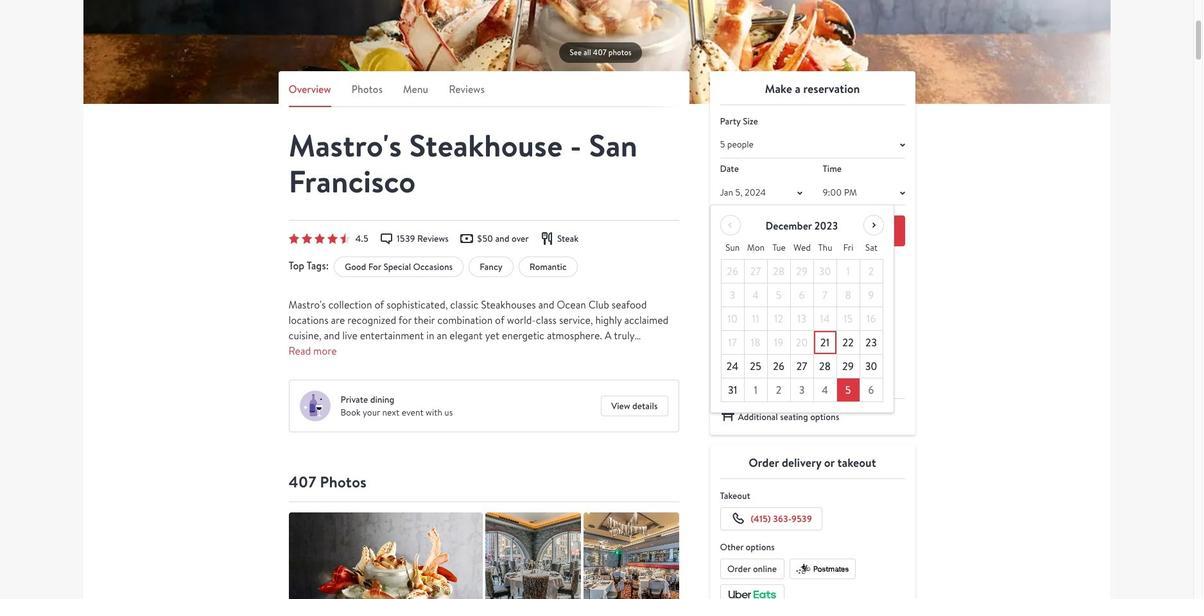 Task type: describe. For each thing, give the bounding box(es) containing it.
saturday element
[[860, 237, 883, 260]]

sunday element
[[721, 237, 745, 260]]

friday element
[[837, 237, 860, 260]]

private dining image
[[300, 391, 330, 422]]

tuesday element
[[768, 237, 791, 260]]



Task type: vqa. For each thing, say whether or not it's contained in the screenshot.
*
no



Task type: locate. For each thing, give the bounding box(es) containing it.
previous month image
[[723, 218, 738, 233]]

monday element
[[745, 237, 768, 260]]

4.5 stars image
[[289, 234, 350, 244]]

mastro's steakhouse - san francisco, san francisco, ca image
[[83, 0, 1110, 104], [289, 513, 483, 600], [485, 513, 581, 600], [583, 513, 679, 600]]

row group
[[721, 260, 883, 403]]

wednesday element
[[791, 237, 814, 260]]

logo image for postmates image
[[795, 563, 850, 576]]

logo image for uber eats image
[[727, 589, 778, 600]]

grid
[[721, 237, 883, 403]]

thursday element
[[814, 237, 837, 260]]

tab list
[[289, 82, 679, 107]]



